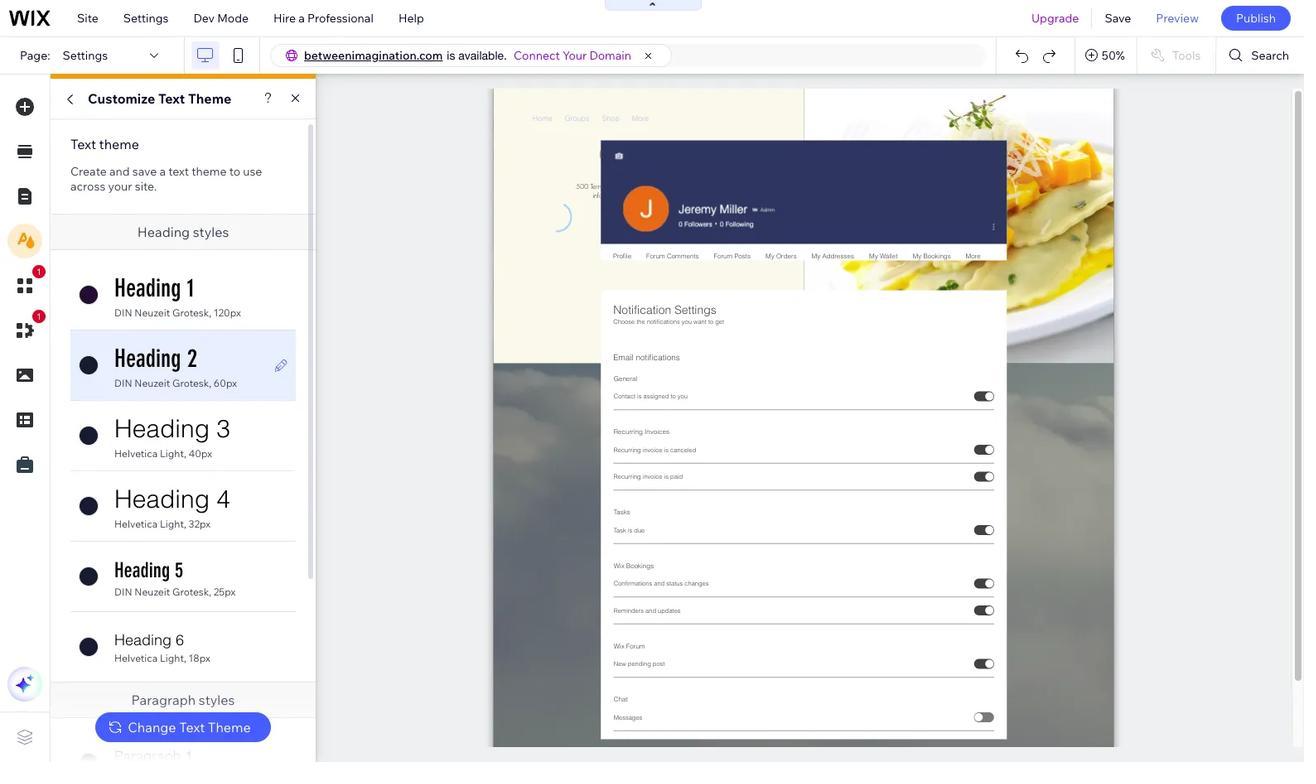 Task type: describe. For each thing, give the bounding box(es) containing it.
customize
[[88, 90, 155, 107]]

helvetica for heading 4
[[114, 518, 158, 530]]

din for heading 1
[[114, 307, 132, 319]]

change text theme
[[128, 719, 251, 736]]

change text theme button
[[96, 713, 271, 742]]

use
[[243, 164, 262, 179]]

neuzeit for 5
[[135, 585, 170, 598]]

0 vertical spatial theme
[[99, 136, 139, 152]]

paragraph styles
[[131, 692, 235, 708]]

upgrade
[[1032, 11, 1079, 26]]

60px
[[214, 377, 237, 389]]

2
[[187, 344, 197, 374]]

heading for 6
[[114, 631, 172, 650]]

mode
[[217, 11, 249, 26]]

site.
[[135, 179, 157, 194]]

heading 6 helvetica light , 18px
[[114, 631, 210, 664]]

publish button
[[1221, 6, 1291, 31]]

paragraph
[[131, 692, 196, 708]]

120px
[[214, 307, 241, 319]]

heading styles
[[137, 224, 229, 240]]

theme inside "create and save a text theme to use across your site."
[[192, 164, 227, 179]]

create
[[70, 164, 107, 179]]

tools button
[[1138, 37, 1216, 74]]

grotesk for 1
[[172, 307, 209, 319]]

32px
[[189, 518, 211, 530]]

5
[[175, 558, 183, 582]]

hire a professional
[[274, 11, 374, 26]]

text for change
[[179, 719, 205, 736]]

across
[[70, 179, 105, 194]]

is available. connect your domain
[[447, 48, 631, 63]]

neuzeit for 1
[[135, 307, 170, 319]]

heading 4 helvetica light , 32px
[[114, 484, 230, 530]]

din for heading 5
[[114, 585, 132, 598]]

save
[[132, 164, 157, 179]]

publish
[[1236, 11, 1276, 26]]

customize text theme
[[88, 90, 231, 107]]

6
[[176, 631, 184, 650]]

50% button
[[1075, 37, 1137, 74]]

4
[[217, 484, 230, 515]]

din for heading 2
[[114, 377, 132, 389]]

helvetica for heading 6
[[114, 652, 158, 664]]

helvetica for heading 3
[[114, 447, 158, 460]]

heading for 4
[[114, 484, 210, 515]]

theme for change text theme
[[208, 719, 251, 736]]

to
[[229, 164, 240, 179]]

professional
[[307, 11, 374, 26]]

1 horizontal spatial a
[[299, 11, 305, 26]]

1 for first 1 button from the bottom
[[36, 312, 41, 321]]



Task type: locate. For each thing, give the bounding box(es) containing it.
1 inside heading 1 din neuzeit grotesk , 120px
[[187, 273, 194, 303]]

heading left 5
[[114, 558, 170, 582]]

2 light from the top
[[160, 518, 184, 530]]

connect
[[514, 48, 560, 63]]

0 vertical spatial styles
[[193, 224, 229, 240]]

, left the 18px
[[184, 652, 186, 664]]

helvetica inside heading 3 helvetica light , 40px
[[114, 447, 158, 460]]

, inside heading 1 din neuzeit grotesk , 120px
[[209, 307, 211, 319]]

heading 1 din neuzeit grotesk , 120px
[[114, 273, 241, 319]]

helvetica up paragraph
[[114, 652, 158, 664]]

neuzeit inside heading 5 din neuzeit grotesk , 25px
[[135, 585, 170, 598]]

heading down site.
[[137, 224, 190, 240]]

25px
[[214, 585, 236, 598]]

1 helvetica from the top
[[114, 447, 158, 460]]

dev
[[193, 11, 215, 26]]

neuzeit up heading 3 helvetica light , 40px
[[135, 377, 170, 389]]

1 for 1st 1 button from the top of the page
[[36, 267, 41, 277]]

a inside "create and save a text theme to use across your site."
[[159, 164, 166, 179]]

2 helvetica from the top
[[114, 518, 158, 530]]

3 grotesk from the top
[[172, 585, 209, 598]]

1 din from the top
[[114, 307, 132, 319]]

hire
[[274, 11, 296, 26]]

light for 3
[[160, 447, 184, 460]]

grotesk for 2
[[172, 377, 209, 389]]

1 vertical spatial light
[[160, 518, 184, 530]]

text
[[168, 164, 189, 179]]

styles for paragraph styles
[[199, 692, 235, 708]]

, left the 40px
[[184, 447, 186, 460]]

1 horizontal spatial theme
[[192, 164, 227, 179]]

theme up and
[[99, 136, 139, 152]]

0 horizontal spatial settings
[[63, 48, 108, 63]]

1 vertical spatial theme
[[208, 719, 251, 736]]

2 din from the top
[[114, 377, 132, 389]]

light left 32px
[[160, 518, 184, 530]]

0 horizontal spatial theme
[[99, 136, 139, 152]]

, inside heading 5 din neuzeit grotesk , 25px
[[209, 585, 211, 598]]

heading up 32px
[[114, 484, 210, 515]]

heading 3 helvetica light , 40px
[[114, 413, 230, 460]]

2 vertical spatial neuzeit
[[135, 585, 170, 598]]

2 vertical spatial grotesk
[[172, 585, 209, 598]]

neuzeit
[[135, 307, 170, 319], [135, 377, 170, 389], [135, 585, 170, 598]]

1 vertical spatial din
[[114, 377, 132, 389]]

betweenimagination.com
[[304, 48, 443, 63]]

text theme
[[70, 136, 139, 152]]

settings down site
[[63, 48, 108, 63]]

helvetica inside heading 6 helvetica light , 18px
[[114, 652, 158, 664]]

neuzeit inside heading 2 din neuzeit grotesk , 60px
[[135, 377, 170, 389]]

1 vertical spatial a
[[159, 164, 166, 179]]

neuzeit up heading 6 helvetica light , 18px
[[135, 585, 170, 598]]

0 vertical spatial a
[[299, 11, 305, 26]]

search button
[[1217, 37, 1304, 74]]

3 helvetica from the top
[[114, 652, 158, 664]]

a right hire
[[299, 11, 305, 26]]

change
[[128, 719, 176, 736]]

2 vertical spatial din
[[114, 585, 132, 598]]

0 vertical spatial din
[[114, 307, 132, 319]]

0 vertical spatial light
[[160, 447, 184, 460]]

3 din from the top
[[114, 585, 132, 598]]

1 vertical spatial neuzeit
[[135, 377, 170, 389]]

available.
[[458, 49, 507, 62]]

0 vertical spatial neuzeit
[[135, 307, 170, 319]]

is
[[447, 49, 455, 62]]

heading for styles
[[137, 224, 190, 240]]

styles down "create and save a text theme to use across your site." in the top of the page
[[193, 224, 229, 240]]

, inside heading 6 helvetica light , 18px
[[184, 652, 186, 664]]

grotesk inside heading 2 din neuzeit grotesk , 60px
[[172, 377, 209, 389]]

heading for 5
[[114, 558, 170, 582]]

heading inside heading 6 helvetica light , 18px
[[114, 631, 172, 650]]

din inside heading 5 din neuzeit grotesk , 25px
[[114, 585, 132, 598]]

preview
[[1156, 11, 1199, 26]]

text up create
[[70, 136, 96, 152]]

1 horizontal spatial settings
[[123, 11, 169, 26]]

create and save a text theme to use across your site.
[[70, 164, 262, 194]]

1 vertical spatial helvetica
[[114, 518, 158, 530]]

grotesk left 120px
[[172, 307, 209, 319]]

2 1 button from the top
[[7, 310, 46, 348]]

neuzeit up heading 2 din neuzeit grotesk , 60px
[[135, 307, 170, 319]]

,
[[209, 307, 211, 319], [209, 377, 211, 389], [184, 447, 186, 460], [184, 518, 186, 530], [209, 585, 211, 598], [184, 652, 186, 664]]

din inside heading 1 din neuzeit grotesk , 120px
[[114, 307, 132, 319]]

settings left dev
[[123, 11, 169, 26]]

text for customize
[[158, 90, 185, 107]]

tools
[[1172, 48, 1201, 63]]

heading inside heading 4 helvetica light , 32px
[[114, 484, 210, 515]]

styles for heading styles
[[193, 224, 229, 240]]

grotesk for 5
[[172, 585, 209, 598]]

light inside heading 4 helvetica light , 32px
[[160, 518, 184, 530]]

text
[[158, 90, 185, 107], [70, 136, 96, 152], [179, 719, 205, 736]]

grotesk inside heading 5 din neuzeit grotesk , 25px
[[172, 585, 209, 598]]

site
[[77, 11, 98, 26]]

heading down the heading styles
[[114, 273, 181, 303]]

grotesk down 5
[[172, 585, 209, 598]]

theme for customize text theme
[[188, 90, 231, 107]]

heading 5 din neuzeit grotesk , 25px
[[114, 558, 236, 598]]

help
[[398, 11, 424, 26]]

helvetica left 32px
[[114, 518, 158, 530]]

light down 6
[[160, 652, 184, 664]]

neuzeit for 2
[[135, 377, 170, 389]]

theme down paragraph styles
[[208, 719, 251, 736]]

2 vertical spatial helvetica
[[114, 652, 158, 664]]

grotesk inside heading 1 din neuzeit grotesk , 120px
[[172, 307, 209, 319]]

heading left 2
[[114, 344, 181, 374]]

, inside heading 2 din neuzeit grotesk , 60px
[[209, 377, 211, 389]]

2 grotesk from the top
[[172, 377, 209, 389]]

1
[[36, 267, 41, 277], [187, 273, 194, 303], [36, 312, 41, 321]]

and
[[109, 164, 130, 179]]

, left 32px
[[184, 518, 186, 530]]

din up heading 2 din neuzeit grotesk , 60px
[[114, 307, 132, 319]]

preview button
[[1144, 0, 1211, 36]]

1 vertical spatial settings
[[63, 48, 108, 63]]

heading for 3
[[114, 413, 210, 444]]

1 1 button from the top
[[7, 265, 46, 303]]

1 vertical spatial text
[[70, 136, 96, 152]]

your
[[563, 48, 587, 63]]

theme inside button
[[208, 719, 251, 736]]

50%
[[1102, 48, 1125, 63]]

, left 60px
[[209, 377, 211, 389]]

light
[[160, 447, 184, 460], [160, 518, 184, 530], [160, 652, 184, 664]]

2 neuzeit from the top
[[135, 377, 170, 389]]

theme up the to
[[188, 90, 231, 107]]

heading inside heading 5 din neuzeit grotesk , 25px
[[114, 558, 170, 582]]

grotesk
[[172, 307, 209, 319], [172, 377, 209, 389], [172, 585, 209, 598]]

theme
[[188, 90, 231, 107], [208, 719, 251, 736]]

light for 4
[[160, 518, 184, 530]]

helvetica inside heading 4 helvetica light , 32px
[[114, 518, 158, 530]]

heading up the 40px
[[114, 413, 210, 444]]

2 vertical spatial light
[[160, 652, 184, 664]]

1 vertical spatial styles
[[199, 692, 235, 708]]

1 vertical spatial 1 button
[[7, 310, 46, 348]]

a
[[299, 11, 305, 26], [159, 164, 166, 179]]

0 vertical spatial helvetica
[[114, 447, 158, 460]]

heading left 6
[[114, 631, 172, 650]]

, left 25px
[[209, 585, 211, 598]]

light left the 40px
[[160, 447, 184, 460]]

dev mode
[[193, 11, 249, 26]]

domain
[[590, 48, 631, 63]]

grotesk down 2
[[172, 377, 209, 389]]

18px
[[189, 652, 210, 664]]

light inside heading 3 helvetica light , 40px
[[160, 447, 184, 460]]

3 light from the top
[[160, 652, 184, 664]]

heading inside heading 3 helvetica light , 40px
[[114, 413, 210, 444]]

text right customize
[[158, 90, 185, 107]]

0 vertical spatial text
[[158, 90, 185, 107]]

styles up change text theme
[[199, 692, 235, 708]]

heading inside heading 2 din neuzeit grotesk , 60px
[[114, 344, 181, 374]]

styles
[[193, 224, 229, 240], [199, 692, 235, 708]]

0 horizontal spatial a
[[159, 164, 166, 179]]

din inside heading 2 din neuzeit grotesk , 60px
[[114, 377, 132, 389]]

din up heading 3 helvetica light , 40px
[[114, 377, 132, 389]]

1 light from the top
[[160, 447, 184, 460]]

theme
[[99, 136, 139, 152], [192, 164, 227, 179]]

text inside button
[[179, 719, 205, 736]]

0 vertical spatial 1 button
[[7, 265, 46, 303]]

helvetica left the 40px
[[114, 447, 158, 460]]

din
[[114, 307, 132, 319], [114, 377, 132, 389], [114, 585, 132, 598]]

save button
[[1092, 0, 1144, 36]]

neuzeit inside heading 1 din neuzeit grotesk , 120px
[[135, 307, 170, 319]]

heading 2 din neuzeit grotesk , 60px
[[114, 344, 237, 389]]

din up heading 6 helvetica light , 18px
[[114, 585, 132, 598]]

settings
[[123, 11, 169, 26], [63, 48, 108, 63]]

heading
[[137, 224, 190, 240], [114, 273, 181, 303], [114, 344, 181, 374], [114, 413, 210, 444], [114, 484, 210, 515], [114, 558, 170, 582], [114, 631, 172, 650]]

a left text
[[159, 164, 166, 179]]

text down paragraph styles
[[179, 719, 205, 736]]

1 grotesk from the top
[[172, 307, 209, 319]]

1 button
[[7, 265, 46, 303], [7, 310, 46, 348]]

light inside heading 6 helvetica light , 18px
[[160, 652, 184, 664]]

3 neuzeit from the top
[[135, 585, 170, 598]]

light for 6
[[160, 652, 184, 664]]

heading for 2
[[114, 344, 181, 374]]

theme left the to
[[192, 164, 227, 179]]

save
[[1105, 11, 1131, 26]]

search
[[1251, 48, 1289, 63]]

2 vertical spatial text
[[179, 719, 205, 736]]

, inside heading 4 helvetica light , 32px
[[184, 518, 186, 530]]

heading inside heading 1 din neuzeit grotesk , 120px
[[114, 273, 181, 303]]

1 vertical spatial grotesk
[[172, 377, 209, 389]]

3
[[217, 413, 230, 444]]

heading for 1
[[114, 273, 181, 303]]

0 vertical spatial theme
[[188, 90, 231, 107]]

0 vertical spatial grotesk
[[172, 307, 209, 319]]

1 neuzeit from the top
[[135, 307, 170, 319]]

helvetica
[[114, 447, 158, 460], [114, 518, 158, 530], [114, 652, 158, 664]]

1 vertical spatial theme
[[192, 164, 227, 179]]

, inside heading 3 helvetica light , 40px
[[184, 447, 186, 460]]

your
[[108, 179, 132, 194]]

, left 120px
[[209, 307, 211, 319]]

40px
[[189, 447, 212, 460]]

0 vertical spatial settings
[[123, 11, 169, 26]]



Task type: vqa. For each thing, say whether or not it's contained in the screenshot.
top a
yes



